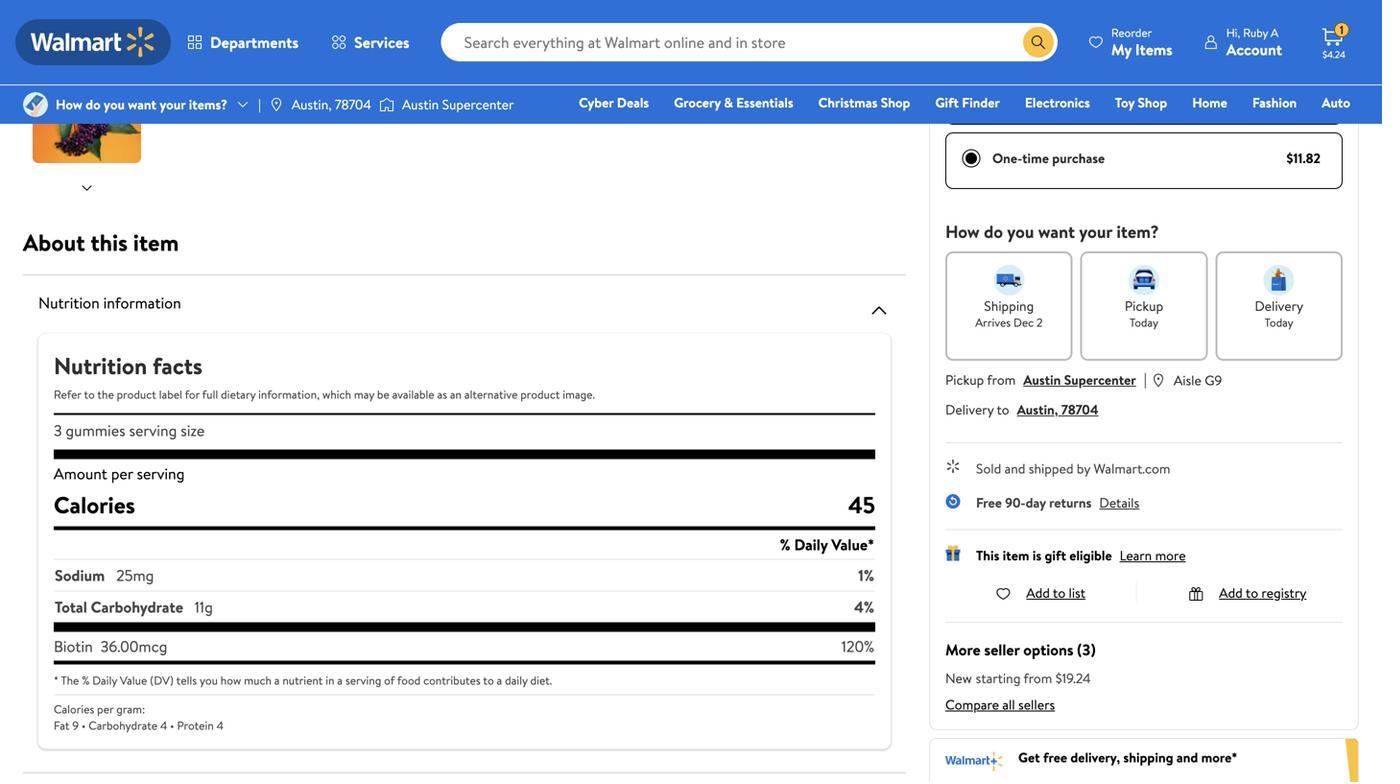 Task type: locate. For each thing, give the bounding box(es) containing it.
2 4 from the left
[[217, 717, 224, 734]]

 image for how do you want your items?
[[23, 92, 48, 117]]

per inside calories per gram: fat 9 • carbohydrate 4 • protein 4
[[97, 701, 114, 717]]

nutrition up the the at the left of page
[[54, 350, 147, 382]]

1 horizontal spatial and
[[1177, 748, 1198, 767]]

2 • from the left
[[170, 717, 174, 734]]

serving left of
[[345, 672, 381, 689]]

0 horizontal spatial you
[[104, 95, 125, 114]]

get inside get it on time, every time never run out with a subscription. how it works
[[1043, 16, 1068, 37]]

calories down amount
[[54, 489, 135, 521]]

details
[[1099, 493, 1140, 512]]

protein
[[177, 717, 214, 734]]

it left works
[[1073, 64, 1081, 83]]

1 horizontal spatial austin
[[1023, 371, 1061, 389]]

1 horizontal spatial want
[[1038, 220, 1075, 244]]

returns
[[1049, 493, 1092, 512]]

0 horizontal spatial time
[[1022, 149, 1049, 167]]

works
[[1084, 64, 1119, 83]]

carbohydrate down value
[[89, 717, 157, 734]]

to left 'list'
[[1053, 584, 1066, 602]]

0 horizontal spatial pickup
[[945, 371, 984, 389]]

1 vertical spatial your
[[1079, 220, 1112, 244]]

you for how do you want your item?
[[1007, 220, 1034, 244]]

serving down serving on the bottom left of the page
[[137, 463, 185, 484]]

shipping arrives dec 2
[[975, 297, 1043, 331]]

$4.24
[[1323, 48, 1346, 61]]

0 horizontal spatial your
[[160, 95, 186, 114]]

 image
[[269, 97, 284, 112]]

2 horizontal spatial you
[[1007, 220, 1034, 244]]

want
[[128, 95, 156, 114], [1038, 220, 1075, 244]]

get free delivery, shipping and more*
[[1018, 748, 1238, 767]]

0 vertical spatial supercenter
[[442, 95, 514, 114]]

item right this
[[133, 227, 179, 259]]

4 right protein
[[217, 717, 224, 734]]

0 vertical spatial austin,
[[292, 95, 332, 114]]

want left the items?
[[128, 95, 156, 114]]

per right amount
[[111, 463, 133, 484]]

today inside 'pickup today'
[[1130, 314, 1159, 331]]

 image down walmart "image"
[[23, 92, 48, 117]]

1 vertical spatial and
[[1177, 748, 1198, 767]]

0 vertical spatial austin
[[402, 95, 439, 114]]

product
[[117, 386, 156, 403], [520, 386, 560, 403]]

from up sellers
[[1024, 669, 1052, 688]]

how up shipping arrives dec 2
[[945, 220, 980, 244]]

more
[[1155, 546, 1186, 565]]

0 vertical spatial from
[[987, 371, 1016, 389]]

1 horizontal spatial  image
[[379, 95, 394, 114]]

1 horizontal spatial product
[[520, 386, 560, 403]]

the
[[61, 672, 79, 689]]

items?
[[189, 95, 227, 114]]

compare
[[945, 695, 999, 714]]

emergen-c vitamin c immune support supplement gummies, elderberry 36 ct - image 5 of 12 image
[[33, 51, 145, 163]]

4
[[160, 717, 167, 734], [217, 717, 224, 734]]

0 vertical spatial get
[[1043, 16, 1068, 37]]

nutrition for facts
[[54, 350, 147, 382]]

you
[[104, 95, 125, 114], [1007, 220, 1034, 244], [200, 672, 218, 689]]

a right in
[[337, 672, 343, 689]]

austin, down departments
[[292, 95, 332, 114]]

to for add to registry
[[1246, 584, 1258, 602]]

1 vertical spatial serving
[[345, 672, 381, 689]]

1 • from the left
[[81, 717, 86, 734]]

gift finder link
[[927, 92, 1009, 113]]

0 vertical spatial nutrition
[[38, 292, 100, 313]]

1 horizontal spatial shop
[[1138, 93, 1167, 112]]

1 vertical spatial how
[[56, 95, 82, 114]]

departments button
[[171, 19, 315, 65]]

2 vertical spatial how
[[945, 220, 980, 244]]

add for add to registry
[[1219, 584, 1243, 602]]

1 vertical spatial calories
[[54, 701, 94, 717]]

1 horizontal spatial today
[[1265, 314, 1294, 331]]

1 vertical spatial get
[[1018, 748, 1040, 767]]

pickup down arrives
[[945, 371, 984, 389]]

and right sold
[[1005, 459, 1026, 478]]

one
[[1203, 120, 1232, 139]]

0 vertical spatial do
[[86, 95, 100, 114]]

per for amount
[[111, 463, 133, 484]]

nutrition information image
[[868, 299, 891, 322]]

my
[[1111, 39, 1132, 60]]

walmart+ link
[[1285, 119, 1359, 140]]

of
[[384, 672, 395, 689]]

walmart+
[[1293, 120, 1351, 139]]

1 horizontal spatial •
[[170, 717, 174, 734]]

services
[[354, 32, 410, 53]]

today for delivery
[[1265, 314, 1294, 331]]

calories down the
[[54, 701, 94, 717]]

calories inside calories per gram: fat 9 • carbohydrate 4 • protein 4
[[54, 701, 94, 717]]

this item is gift eligible learn more
[[976, 546, 1186, 565]]

item left is
[[1003, 546, 1029, 565]]

78704 down services popup button
[[335, 95, 371, 114]]

gifting made easy image
[[945, 546, 961, 561]]

daily left value*
[[794, 534, 828, 555]]

1 horizontal spatial austin,
[[1017, 400, 1058, 419]]

you up intent image for shipping
[[1007, 220, 1034, 244]]

Walmart Site-Wide search field
[[441, 23, 1058, 61]]

0 horizontal spatial serving
[[137, 463, 185, 484]]

delivery down "intent image for delivery"
[[1255, 297, 1304, 315]]

carbohydrate
[[91, 597, 183, 618], [89, 717, 157, 734]]

sodium
[[55, 565, 105, 586]]

value*
[[832, 534, 874, 555]]

austin,
[[292, 95, 332, 114], [1017, 400, 1058, 419]]

 image
[[23, 92, 48, 117], [379, 95, 394, 114]]

you down walmart "image"
[[104, 95, 125, 114]]

fat
[[54, 717, 70, 734]]

options
[[1023, 639, 1074, 660]]

to for add to list
[[1053, 584, 1066, 602]]

daily
[[794, 534, 828, 555], [92, 672, 117, 689]]

(3)
[[1077, 639, 1096, 660]]

0 horizontal spatial item
[[133, 227, 179, 259]]

christmas shop
[[818, 93, 910, 112]]

1 vertical spatial want
[[1038, 220, 1075, 244]]

diet.
[[530, 672, 552, 689]]

shop up registry
[[1138, 93, 1167, 112]]

get up never
[[1043, 16, 1068, 37]]

all
[[1002, 695, 1015, 714]]

0 horizontal spatial today
[[1130, 314, 1159, 331]]

your
[[160, 95, 186, 114], [1079, 220, 1112, 244]]

one-
[[992, 149, 1022, 167]]

1 vertical spatial austin
[[1023, 371, 1061, 389]]

nutrition down about
[[38, 292, 100, 313]]

today inside delivery today
[[1265, 314, 1294, 331]]

full
[[202, 386, 218, 403]]

1 vertical spatial |
[[1144, 369, 1147, 390]]

refer
[[54, 386, 81, 403]]

1 vertical spatial supercenter
[[1064, 371, 1136, 389]]

1 vertical spatial you
[[1007, 220, 1034, 244]]

nutrient
[[283, 672, 323, 689]]

food
[[397, 672, 421, 689]]

austin up austin, 78704 button in the right of the page
[[1023, 371, 1061, 389]]

0 vertical spatial 78704
[[335, 95, 371, 114]]

and left more*
[[1177, 748, 1198, 767]]

%
[[780, 534, 791, 555], [82, 672, 90, 689]]

a right with
[[1155, 39, 1162, 58]]

product left image.
[[520, 386, 560, 403]]

0 vertical spatial how
[[1043, 64, 1070, 83]]

2 horizontal spatial how
[[1043, 64, 1070, 83]]

0 horizontal spatial add
[[1026, 584, 1050, 602]]

alternative
[[464, 386, 518, 403]]

shop right christmas
[[881, 93, 910, 112]]

emergen-c vitamin c immune support supplement gummies, elderberry 36 ct - image 4 of 12 image
[[33, 0, 145, 39]]

to
[[84, 386, 95, 403], [997, 400, 1009, 419], [1053, 584, 1066, 602], [1246, 584, 1258, 602], [483, 672, 494, 689]]

nutrition for information
[[38, 292, 100, 313]]

to left daily on the left of the page
[[483, 672, 494, 689]]

intent image for pickup image
[[1129, 265, 1160, 296]]

1 add from the left
[[1026, 584, 1050, 602]]

1 horizontal spatial get
[[1043, 16, 1068, 37]]

pickup down intent image for pickup
[[1125, 297, 1163, 315]]

*
[[54, 672, 59, 689]]

1 horizontal spatial |
[[1144, 369, 1147, 390]]

1 horizontal spatial time
[[1184, 16, 1214, 37]]

| right the items?
[[258, 95, 261, 114]]

0 horizontal spatial 4
[[160, 717, 167, 734]]

do up intent image for shipping
[[984, 220, 1003, 244]]

nutrition information
[[38, 292, 181, 313]]

from up delivery to austin, 78704 on the right bottom of the page
[[987, 371, 1016, 389]]

1 horizontal spatial delivery
[[1255, 297, 1304, 315]]

want down one-time purchase
[[1038, 220, 1075, 244]]

contributes
[[423, 672, 481, 689]]

biotin
[[54, 636, 93, 657]]

1 vertical spatial do
[[984, 220, 1003, 244]]

1 horizontal spatial daily
[[794, 534, 828, 555]]

how down never
[[1043, 64, 1070, 83]]

your left "item?"
[[1079, 220, 1112, 244]]

1 vertical spatial nutrition
[[54, 350, 147, 382]]

how for how do you want your item?
[[945, 220, 980, 244]]

0 vertical spatial daily
[[794, 534, 828, 555]]

get it on time, every time never run out with a subscription. how it works
[[1043, 16, 1238, 83]]

1 horizontal spatial supercenter
[[1064, 371, 1136, 389]]

gift finder
[[935, 93, 1000, 112]]

time up subscription.
[[1184, 16, 1214, 37]]

value
[[120, 672, 147, 689]]

nutrition inside nutrition facts refer to the product label for full dietary information, which may be available as an alternative product image.
[[54, 350, 147, 382]]

do down walmart "image"
[[86, 95, 100, 114]]

item
[[133, 227, 179, 259], [1003, 546, 1029, 565]]

austin, down pickup from austin supercenter |
[[1017, 400, 1058, 419]]

a
[[1271, 24, 1279, 41]]

time inside get it on time, every time never run out with a subscription. how it works
[[1184, 16, 1214, 37]]

0 vertical spatial pickup
[[1125, 297, 1163, 315]]

get for free
[[1018, 748, 1040, 767]]

do for how do you want your items?
[[86, 95, 100, 114]]

% right the
[[82, 672, 90, 689]]

0 horizontal spatial delivery
[[945, 400, 994, 419]]

None radio
[[962, 149, 981, 168]]

 image right austin, 78704 at left
[[379, 95, 394, 114]]

| left aisle
[[1144, 369, 1147, 390]]

pickup for pickup today
[[1125, 297, 1163, 315]]

christmas shop link
[[810, 92, 919, 113]]

$11.82
[[1287, 149, 1321, 167]]

how down walmart "image"
[[56, 95, 82, 114]]

0 vertical spatial want
[[128, 95, 156, 114]]

1 today from the left
[[1130, 314, 1159, 331]]

1 vertical spatial from
[[1024, 669, 1052, 688]]

total
[[55, 597, 87, 618]]

shop for christmas shop
[[881, 93, 910, 112]]

0 vertical spatial you
[[104, 95, 125, 114]]

1 horizontal spatial pickup
[[1125, 297, 1163, 315]]

add down is
[[1026, 584, 1050, 602]]

walmart plus image
[[945, 748, 1003, 771]]

intent image for delivery image
[[1264, 265, 1295, 296]]

intent image for shipping image
[[994, 265, 1024, 296]]

1 horizontal spatial serving
[[345, 672, 381, 689]]

0 horizontal spatial get
[[1018, 748, 1040, 767]]

time left purchase
[[1022, 149, 1049, 167]]

a right much
[[274, 672, 280, 689]]

debit
[[1235, 120, 1268, 139]]

0 horizontal spatial %
[[82, 672, 90, 689]]

add left registry
[[1219, 584, 1243, 602]]

0 horizontal spatial austin
[[402, 95, 439, 114]]

1 vertical spatial item
[[1003, 546, 1029, 565]]

total carbohydrate
[[55, 597, 183, 618]]

1 vertical spatial daily
[[92, 672, 117, 689]]

shipped
[[1029, 459, 1074, 478]]

delivery up sold
[[945, 400, 994, 419]]

1 vertical spatial delivery
[[945, 400, 994, 419]]

2 calories from the top
[[54, 701, 94, 717]]

1 vertical spatial 78704
[[1061, 400, 1099, 419]]

120%
[[842, 636, 874, 657]]

1 horizontal spatial your
[[1079, 220, 1112, 244]]

austin down services at left top
[[402, 95, 439, 114]]

carbohydrate down 25mg
[[91, 597, 183, 618]]

sellers
[[1018, 695, 1055, 714]]

0 horizontal spatial shop
[[881, 93, 910, 112]]

calories for calories
[[54, 489, 135, 521]]

% left value*
[[780, 534, 791, 555]]

1 vertical spatial %
[[82, 672, 90, 689]]

1 shop from the left
[[881, 93, 910, 112]]

toy
[[1115, 93, 1135, 112]]

4 left protein
[[160, 717, 167, 734]]

• right 9
[[81, 717, 86, 734]]

0 horizontal spatial how
[[56, 95, 82, 114]]

1 vertical spatial per
[[97, 701, 114, 717]]

sold and shipped by walmart.com
[[976, 459, 1170, 478]]

0 vertical spatial %
[[780, 534, 791, 555]]

2 today from the left
[[1265, 314, 1294, 331]]

daily left value
[[92, 672, 117, 689]]

to down pickup from austin supercenter |
[[997, 400, 1009, 419]]

you right tells
[[200, 672, 218, 689]]

0 horizontal spatial  image
[[23, 92, 48, 117]]

1 horizontal spatial add
[[1219, 584, 1243, 602]]

 image for austin supercenter
[[379, 95, 394, 114]]

1 horizontal spatial %
[[780, 534, 791, 555]]

1 horizontal spatial you
[[200, 672, 218, 689]]

free
[[976, 493, 1002, 512]]

per left gram:
[[97, 701, 114, 717]]

(dv)
[[150, 672, 174, 689]]

with
[[1127, 39, 1152, 58]]

get left the free
[[1018, 748, 1040, 767]]

1 vertical spatial carbohydrate
[[89, 717, 157, 734]]

it left on
[[1072, 16, 1081, 37]]

1 vertical spatial it
[[1073, 64, 1081, 83]]

image.
[[563, 386, 595, 403]]

today down intent image for pickup
[[1130, 314, 1159, 331]]

product right the the at the left of page
[[117, 386, 156, 403]]

0 horizontal spatial |
[[258, 95, 261, 114]]

how it works button
[[1043, 59, 1119, 89]]

0 horizontal spatial from
[[987, 371, 1016, 389]]

your left the items?
[[160, 95, 186, 114]]

0 horizontal spatial want
[[128, 95, 156, 114]]

• left protein
[[170, 717, 174, 734]]

austin inside pickup from austin supercenter |
[[1023, 371, 1061, 389]]

today down "intent image for delivery"
[[1265, 314, 1294, 331]]

pickup inside pickup from austin supercenter |
[[945, 371, 984, 389]]

to left registry
[[1246, 584, 1258, 602]]

0 vertical spatial delivery
[[1255, 297, 1304, 315]]

1 vertical spatial time
[[1022, 149, 1049, 167]]

2 shop from the left
[[1138, 93, 1167, 112]]

0 vertical spatial per
[[111, 463, 133, 484]]

pickup today
[[1125, 297, 1163, 331]]

your for item?
[[1079, 220, 1112, 244]]

item?
[[1117, 220, 1159, 244]]

shop for toy shop
[[1138, 93, 1167, 112]]

&
[[724, 93, 733, 112]]

toy shop link
[[1106, 92, 1176, 113]]

0 horizontal spatial do
[[86, 95, 100, 114]]

|
[[258, 95, 261, 114], [1144, 369, 1147, 390]]

2 add from the left
[[1219, 584, 1243, 602]]

78704 down austin supercenter button
[[1061, 400, 1099, 419]]

carbohydrate inside calories per gram: fat 9 • carbohydrate 4 • protein 4
[[89, 717, 157, 734]]

1 horizontal spatial 4
[[217, 717, 224, 734]]

today for pickup
[[1130, 314, 1159, 331]]

to left the the at the left of page
[[84, 386, 95, 403]]

0 vertical spatial item
[[133, 227, 179, 259]]

1 vertical spatial austin,
[[1017, 400, 1058, 419]]

2 vertical spatial you
[[200, 672, 218, 689]]

today
[[1130, 314, 1159, 331], [1265, 314, 1294, 331]]

0 horizontal spatial and
[[1005, 459, 1026, 478]]

0 vertical spatial time
[[1184, 16, 1214, 37]]

1 calories from the top
[[54, 489, 135, 521]]

1 horizontal spatial 78704
[[1061, 400, 1099, 419]]

by
[[1077, 459, 1091, 478]]

subscription.
[[1165, 39, 1238, 58]]

auto
[[1322, 93, 1351, 112]]



Task type: vqa. For each thing, say whether or not it's contained in the screenshot.
contracted
no



Task type: describe. For each thing, give the bounding box(es) containing it.
0 vertical spatial and
[[1005, 459, 1026, 478]]

time,
[[1106, 16, 1140, 37]]

compare all sellers button
[[945, 695, 1055, 714]]

1 horizontal spatial item
[[1003, 546, 1029, 565]]

size
[[181, 420, 205, 441]]

Search search field
[[441, 23, 1058, 61]]

is
[[1033, 546, 1042, 565]]

per for calories
[[97, 701, 114, 717]]

$19.24
[[1056, 669, 1091, 688]]

serving
[[129, 420, 177, 441]]

amount per serving
[[54, 463, 185, 484]]

departments
[[210, 32, 299, 53]]

austin, 78704 button
[[1017, 400, 1099, 419]]

pickup from austin supercenter |
[[945, 369, 1147, 390]]

how for how do you want your items?
[[56, 95, 82, 114]]

1%
[[858, 565, 874, 586]]

shipping
[[984, 297, 1034, 315]]

0 vertical spatial serving
[[137, 463, 185, 484]]

pickup for pickup from austin supercenter |
[[945, 371, 984, 389]]

gift
[[1045, 546, 1066, 565]]

walmart image
[[31, 27, 155, 58]]

0 horizontal spatial daily
[[92, 672, 117, 689]]

delivery for today
[[1255, 297, 1304, 315]]

about
[[23, 227, 85, 259]]

electronics
[[1025, 93, 1090, 112]]

0 horizontal spatial austin,
[[292, 95, 332, 114]]

3 gummies  serving size
[[54, 420, 205, 441]]

one-time purchase
[[992, 149, 1105, 167]]

calories for calories per gram: fat 9 • carbohydrate 4 • protein 4
[[54, 701, 94, 717]]

reorder my items
[[1111, 24, 1173, 60]]

gift
[[935, 93, 959, 112]]

eligible
[[1070, 546, 1112, 565]]

to inside nutrition facts refer to the product label for full dietary information, which may be available as an alternative product image.
[[84, 386, 95, 403]]

to for delivery to austin, 78704
[[997, 400, 1009, 419]]

electronics link
[[1016, 92, 1099, 113]]

from inside more seller options (3) new starting from $19.24 compare all sellers
[[1024, 669, 1052, 688]]

how inside get it on time, every time never run out with a subscription. how it works
[[1043, 64, 1070, 83]]

learn more button
[[1120, 546, 1186, 565]]

information
[[103, 292, 181, 313]]

1 product from the left
[[117, 386, 156, 403]]

90-
[[1005, 493, 1026, 512]]

essentials
[[736, 93, 793, 112]]

about this item
[[23, 227, 179, 259]]

registry
[[1129, 120, 1178, 139]]

a inside get it on time, every time never run out with a subscription. how it works
[[1155, 39, 1162, 58]]

you for how do you want your items?
[[104, 95, 125, 114]]

supercenter inside pickup from austin supercenter |
[[1064, 371, 1136, 389]]

search icon image
[[1031, 35, 1046, 50]]

on
[[1085, 16, 1102, 37]]

more seller options (3) new starting from $19.24 compare all sellers
[[945, 639, 1096, 714]]

christmas
[[818, 93, 878, 112]]

run
[[1082, 39, 1101, 58]]

the
[[97, 386, 114, 403]]

36.00mcg
[[101, 636, 167, 657]]

cyber
[[579, 93, 614, 112]]

aisle
[[1174, 371, 1202, 390]]

home
[[1192, 93, 1228, 112]]

details button
[[1099, 493, 1140, 512]]

arrives
[[975, 314, 1011, 331]]

2 product from the left
[[520, 386, 560, 403]]

list
[[1069, 584, 1086, 602]]

add to registry button
[[1189, 584, 1307, 602]]

0 horizontal spatial 78704
[[335, 95, 371, 114]]

add to list
[[1026, 584, 1086, 602]]

much
[[244, 672, 272, 689]]

home link
[[1184, 92, 1236, 113]]

fashion
[[1253, 93, 1297, 112]]

get for it
[[1043, 16, 1068, 37]]

nutrition facts refer to the product label for full dietary information, which may be available as an alternative product image.
[[54, 350, 595, 403]]

every
[[1144, 16, 1180, 37]]

fashion link
[[1244, 92, 1306, 113]]

label
[[159, 386, 182, 403]]

grocery
[[674, 93, 721, 112]]

1 4 from the left
[[160, 717, 167, 734]]

your for items?
[[160, 95, 186, 114]]

add for add to list
[[1026, 584, 1050, 602]]

want for items?
[[128, 95, 156, 114]]

available
[[392, 386, 434, 403]]

want for item?
[[1038, 220, 1075, 244]]

0 horizontal spatial supercenter
[[442, 95, 514, 114]]

next image image
[[79, 181, 95, 196]]

this
[[91, 227, 128, 259]]

45
[[848, 489, 875, 521]]

2
[[1037, 314, 1043, 331]]

registry
[[1262, 584, 1307, 602]]

free 90-day returns details
[[976, 493, 1140, 512]]

hi,
[[1226, 24, 1240, 41]]

do for how do you want your item?
[[984, 220, 1003, 244]]

account
[[1226, 39, 1282, 60]]

0 vertical spatial |
[[258, 95, 261, 114]]

cyber deals link
[[570, 92, 658, 113]]

% daily value*
[[780, 534, 874, 555]]

information,
[[258, 386, 320, 403]]

registry link
[[1121, 119, 1187, 140]]

toy shop
[[1115, 93, 1167, 112]]

dietary
[[221, 386, 256, 403]]

for
[[185, 386, 200, 403]]

4%
[[854, 597, 874, 618]]

walmart.com
[[1094, 459, 1170, 478]]

hi, ruby a account
[[1226, 24, 1282, 60]]

add to registry
[[1219, 584, 1307, 602]]

0 vertical spatial it
[[1072, 16, 1081, 37]]

more
[[945, 639, 981, 660]]

delivery for to
[[945, 400, 994, 419]]

how do you want your items?
[[56, 95, 227, 114]]

reorder
[[1111, 24, 1152, 41]]

one debit link
[[1195, 119, 1277, 140]]

auto registry
[[1129, 93, 1351, 139]]

purchase
[[1052, 149, 1105, 167]]

a left daily on the left of the page
[[497, 672, 502, 689]]

deals
[[617, 93, 649, 112]]

be
[[377, 386, 389, 403]]

austin supercenter
[[402, 95, 514, 114]]

grocery & essentials
[[674, 93, 793, 112]]

11g
[[195, 597, 213, 618]]

which
[[322, 386, 351, 403]]

0 vertical spatial carbohydrate
[[91, 597, 183, 618]]

from inside pickup from austin supercenter |
[[987, 371, 1016, 389]]

seller
[[984, 639, 1020, 660]]



